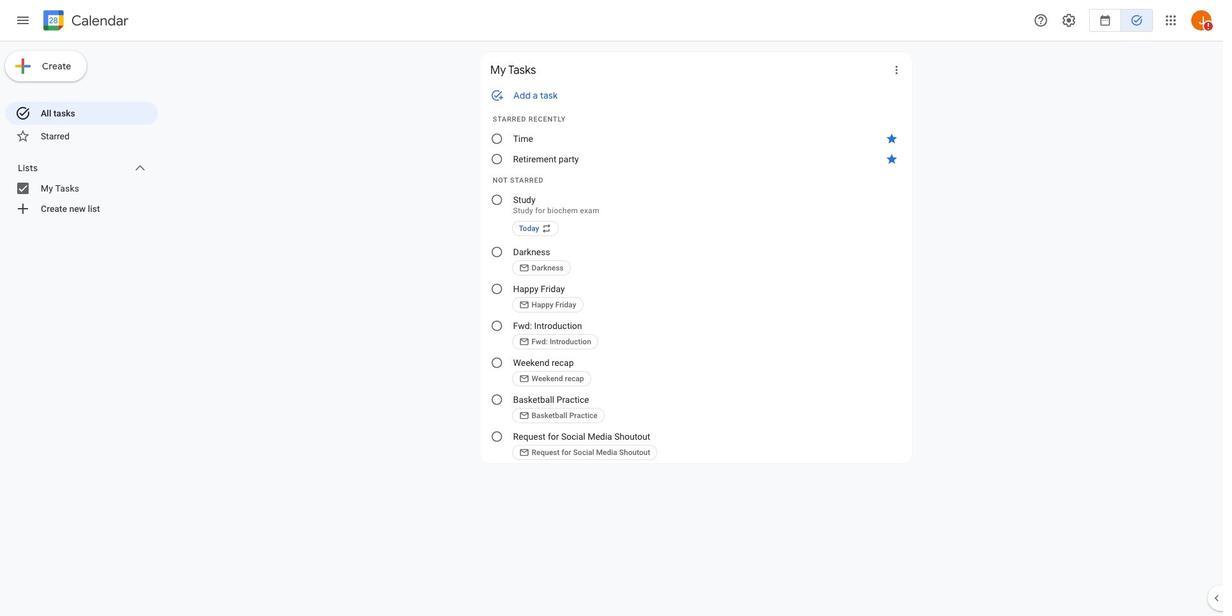 Task type: vqa. For each thing, say whether or not it's contained in the screenshot.
2nd cell from right
no



Task type: describe. For each thing, give the bounding box(es) containing it.
support menu image
[[1033, 13, 1049, 28]]



Task type: locate. For each thing, give the bounding box(es) containing it.
heading inside calendar element
[[69, 13, 129, 28]]

settings menu image
[[1061, 13, 1077, 28]]

calendar element
[[41, 8, 129, 36]]

tasks sidebar image
[[15, 13, 31, 28]]

heading
[[69, 13, 129, 28]]



